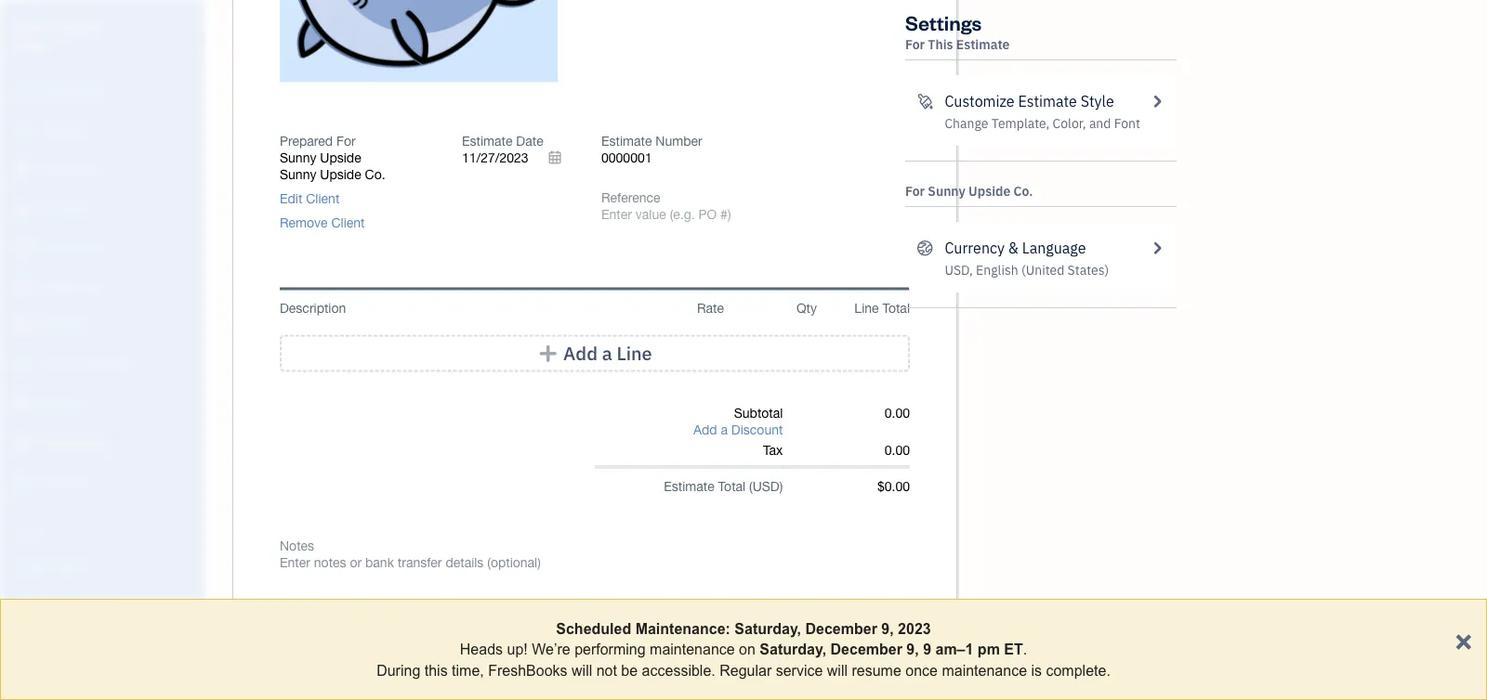 Task type: locate. For each thing, give the bounding box(es) containing it.
1 horizontal spatial settings
[[905, 9, 982, 35]]

client up remove client button
[[306, 191, 340, 206]]

will left not
[[572, 663, 592, 679]]

sunny up edit on the top left of page
[[280, 167, 316, 182]]

0.00
[[885, 406, 910, 421], [885, 443, 910, 458]]

line right qty
[[855, 300, 879, 316]]

et
[[1004, 642, 1023, 659]]

estimate date
[[462, 133, 544, 148]]

1 horizontal spatial and
[[1089, 115, 1111, 132]]

1 vertical spatial add
[[693, 422, 717, 438]]

co. up currency & language
[[1014, 183, 1033, 200]]

remove client button
[[280, 214, 365, 231]]

template,
[[992, 115, 1050, 132]]

for up currencyandlanguage image on the top right of the page
[[905, 183, 925, 200]]

add a discount button
[[693, 422, 783, 439]]

1 horizontal spatial total
[[883, 300, 910, 316]]

(united
[[1022, 262, 1065, 279]]

0 horizontal spatial will
[[572, 663, 592, 679]]

a left discount
[[721, 422, 728, 438]]

0 vertical spatial 0.00
[[885, 406, 910, 421]]

2 vertical spatial sunny
[[928, 183, 966, 200]]

currency & language
[[945, 238, 1086, 258]]

currencyandlanguage image
[[917, 237, 934, 259]]

estimate up estimate date in mm/dd/yyyy format 'text field'
[[462, 133, 513, 148]]

settings link
[[5, 654, 199, 686]]

edit client button
[[280, 190, 340, 207]]

estimate up enter an estimate # text box
[[601, 133, 652, 148]]

a inside subtotal add a discount tax
[[721, 422, 728, 438]]

1 vertical spatial and
[[45, 593, 65, 608]]

scheduled maintenance: saturday, december 9, 2023 heads up! we're performing maintenance on saturday, december 9, 9 am–1 pm et . during this time, freshbooks will not be accessible. regular service will resume once maintenance is complete.
[[377, 621, 1111, 679]]

reference
[[601, 190, 661, 205]]

saturday,
[[735, 621, 801, 638], [760, 642, 827, 659]]

0 vertical spatial chevronright image
[[1149, 90, 1166, 112]]

for inside prepared for sunny upside sunny upside co. edit client remove client
[[336, 133, 356, 148]]

maintenance down maintenance:
[[650, 642, 735, 659]]

client right remove
[[331, 215, 365, 230]]

0 horizontal spatial a
[[602, 342, 612, 366]]

for for prepared
[[336, 133, 356, 148]]

add left discount
[[693, 422, 717, 438]]

1 vertical spatial line
[[617, 342, 652, 366]]

2 chevronright image from the top
[[1149, 237, 1166, 259]]

1 chevronright image from the top
[[1149, 90, 1166, 112]]

9
[[923, 642, 932, 659]]

maintenance
[[650, 642, 735, 659], [942, 663, 1027, 679]]

ruby
[[15, 17, 47, 35]]

for
[[905, 36, 925, 53], [336, 133, 356, 148], [905, 183, 925, 200]]

estimate inside settings for this estimate
[[956, 36, 1010, 53]]

main element
[[0, 0, 251, 701]]

0 horizontal spatial add
[[563, 342, 598, 366]]

0 vertical spatial settings
[[905, 9, 982, 35]]

client
[[306, 191, 340, 206], [331, 215, 365, 230]]

add inside subtotal add a discount tax
[[693, 422, 717, 438]]

9, left 9
[[907, 642, 919, 659]]

1 vertical spatial 9,
[[907, 642, 919, 659]]

and down the style
[[1089, 115, 1111, 132]]

upside
[[320, 150, 361, 165], [320, 167, 361, 182], [969, 183, 1011, 200]]

upside up edit client button at the top of page
[[320, 167, 361, 182]]

add right 'plus' image
[[563, 342, 598, 366]]

a inside button
[[602, 342, 612, 366]]

1 horizontal spatial a
[[721, 422, 728, 438]]

team
[[14, 558, 43, 574]]

estimate for estimate total ( usd )
[[664, 479, 715, 494]]

total
[[883, 300, 910, 316], [718, 479, 746, 494]]

estimate left (
[[664, 479, 715, 494]]

&
[[1008, 238, 1019, 258]]

total for line
[[883, 300, 910, 316]]

estimate number
[[601, 133, 703, 148]]

0 vertical spatial a
[[602, 342, 612, 366]]

1 horizontal spatial co.
[[1014, 183, 1033, 200]]

payment image
[[12, 239, 34, 258]]

1 horizontal spatial maintenance
[[942, 663, 1027, 679]]

co.
[[365, 167, 385, 182], [1014, 183, 1033, 200]]

settings down "bank"
[[14, 661, 57, 677]]

1 vertical spatial december
[[831, 642, 903, 659]]

terms
[[280, 598, 315, 613]]

regular
[[720, 663, 772, 679]]

0 horizontal spatial 9,
[[882, 621, 894, 638]]

project image
[[12, 317, 34, 336]]

1 horizontal spatial line
[[855, 300, 879, 316]]

$0.00
[[878, 479, 910, 494]]

subtotal
[[734, 406, 783, 421]]

settings
[[905, 9, 982, 35], [14, 661, 57, 677]]

estimate right this
[[956, 36, 1010, 53]]

0 vertical spatial add
[[563, 342, 598, 366]]

chart image
[[12, 434, 34, 453]]

settings inside settings for this estimate
[[905, 9, 982, 35]]

apps
[[14, 524, 42, 539]]

chevronright image
[[1149, 90, 1166, 112], [1149, 237, 1166, 259]]

remove
[[280, 215, 328, 230]]

0 horizontal spatial and
[[45, 593, 65, 608]]

date
[[516, 133, 544, 148]]

1 vertical spatial settings
[[14, 661, 57, 677]]

change
[[945, 115, 989, 132]]

tax
[[763, 443, 783, 458]]

0 horizontal spatial settings
[[14, 661, 57, 677]]

1 vertical spatial for
[[336, 133, 356, 148]]

0 horizontal spatial maintenance
[[650, 642, 735, 659]]

complete.
[[1046, 663, 1111, 679]]

0 vertical spatial saturday,
[[735, 621, 801, 638]]

0 horizontal spatial total
[[718, 479, 746, 494]]

for inside settings for this estimate
[[905, 36, 925, 53]]

accessible.
[[642, 663, 716, 679]]

december
[[806, 621, 877, 638], [831, 642, 903, 659]]

settings inside "link"
[[14, 661, 57, 677]]

co. up remove client button
[[365, 167, 385, 182]]

9, left 2023
[[882, 621, 894, 638]]

upside down prepared
[[320, 150, 361, 165]]

will right service
[[827, 663, 848, 679]]

1 vertical spatial a
[[721, 422, 728, 438]]

a
[[602, 342, 612, 366], [721, 422, 728, 438]]

during
[[377, 663, 420, 679]]

for right prepared
[[336, 133, 356, 148]]

language
[[1022, 238, 1086, 258]]

saturday, up service
[[760, 642, 827, 659]]

1 vertical spatial 0.00
[[885, 443, 910, 458]]

1 horizontal spatial add
[[693, 422, 717, 438]]

am–1
[[936, 642, 974, 659]]

for left this
[[905, 36, 925, 53]]

items and services link
[[5, 585, 199, 617]]

will
[[572, 663, 592, 679], [827, 663, 848, 679]]

9,
[[882, 621, 894, 638], [907, 642, 919, 659]]

estimate image
[[12, 161, 34, 179]]

1 vertical spatial co.
[[1014, 183, 1033, 200]]

1 vertical spatial chevronright image
[[1149, 237, 1166, 259]]

0 vertical spatial maintenance
[[650, 642, 735, 659]]

1 vertical spatial total
[[718, 479, 746, 494]]

and
[[1089, 115, 1111, 132], [45, 593, 65, 608]]

sunny up currencyandlanguage image on the top right of the page
[[928, 183, 966, 200]]

usd
[[753, 479, 780, 494]]

settings up this
[[905, 9, 982, 35]]

0 vertical spatial co.
[[365, 167, 385, 182]]

chevronright image for language
[[1149, 237, 1166, 259]]

rate
[[697, 300, 724, 316]]

line total
[[855, 300, 910, 316]]

connections
[[43, 627, 109, 642]]

time,
[[452, 663, 484, 679]]

expense image
[[12, 278, 34, 297]]

line right 'plus' image
[[617, 342, 652, 366]]

saturday, up on
[[735, 621, 801, 638]]

0 vertical spatial 9,
[[882, 621, 894, 638]]

estimate for estimate number
[[601, 133, 652, 148]]

1 horizontal spatial 9,
[[907, 642, 919, 659]]

performing
[[575, 642, 646, 659]]

sunny down prepared
[[280, 150, 316, 165]]

description
[[280, 300, 346, 316]]

total left (
[[718, 479, 746, 494]]

1 horizontal spatial will
[[827, 663, 848, 679]]

and right the items
[[45, 593, 65, 608]]

estimate
[[956, 36, 1010, 53], [1018, 92, 1077, 111], [462, 133, 513, 148], [601, 133, 652, 148], [664, 479, 715, 494]]

edit
[[280, 191, 302, 206]]

line
[[855, 300, 879, 316], [617, 342, 652, 366]]

total right qty
[[883, 300, 910, 316]]

customize
[[945, 92, 1015, 111]]

sunny
[[280, 150, 316, 165], [280, 167, 316, 182], [928, 183, 966, 200]]

1 will from the left
[[572, 663, 592, 679]]

1 vertical spatial maintenance
[[942, 663, 1027, 679]]

font
[[1114, 115, 1141, 132]]

0 horizontal spatial line
[[617, 342, 652, 366]]

change template, color, and font
[[945, 115, 1141, 132]]

0 vertical spatial for
[[905, 36, 925, 53]]

× button
[[1455, 623, 1473, 658]]

maintenance down pm
[[942, 663, 1027, 679]]

0 vertical spatial and
[[1089, 115, 1111, 132]]

upside up currency
[[969, 183, 1011, 200]]

settings for settings for this estimate
[[905, 9, 982, 35]]

0 vertical spatial total
[[883, 300, 910, 316]]

0 horizontal spatial co.
[[365, 167, 385, 182]]

team members
[[14, 558, 95, 574]]

a right 'plus' image
[[602, 342, 612, 366]]



Task type: vqa. For each thing, say whether or not it's contained in the screenshot.
bottom the Manage
no



Task type: describe. For each thing, give the bounding box(es) containing it.
settings for this estimate
[[905, 9, 1010, 53]]

not
[[597, 663, 617, 679]]

for sunny upside co.
[[905, 183, 1033, 200]]

1 vertical spatial upside
[[320, 167, 361, 182]]

.
[[1023, 642, 1027, 659]]

add a line button
[[280, 335, 910, 373]]

client image
[[12, 122, 34, 140]]

(
[[749, 479, 753, 494]]

discount
[[732, 422, 783, 438]]

bank connections link
[[5, 619, 199, 652]]

)
[[780, 479, 783, 494]]

owner
[[15, 37, 52, 52]]

bank
[[14, 627, 41, 642]]

estimate for estimate date
[[462, 133, 513, 148]]

this
[[928, 36, 953, 53]]

english
[[976, 262, 1019, 279]]

and inside main element
[[45, 593, 65, 608]]

resume
[[852, 663, 902, 679]]

maintenance:
[[636, 621, 731, 638]]

2 vertical spatial upside
[[969, 183, 1011, 200]]

plus image
[[538, 345, 559, 363]]

prepared for sunny upside sunny upside co. edit client remove client
[[280, 133, 385, 230]]

service
[[776, 663, 823, 679]]

customize estimate style
[[945, 92, 1114, 111]]

timer image
[[12, 356, 34, 375]]

total for estimate
[[718, 479, 746, 494]]

dashboard image
[[12, 83, 34, 101]]

this
[[425, 663, 448, 679]]

apps link
[[5, 516, 199, 548]]

notes
[[280, 538, 314, 554]]

oranges
[[50, 17, 102, 35]]

line inside button
[[617, 342, 652, 366]]

1 0.00 from the top
[[885, 406, 910, 421]]

invoice image
[[12, 200, 34, 218]]

co. inside prepared for sunny upside sunny upside co. edit client remove client
[[365, 167, 385, 182]]

be
[[621, 663, 638, 679]]

items
[[14, 593, 43, 608]]

we're
[[532, 642, 571, 659]]

services
[[67, 593, 112, 608]]

2 will from the left
[[827, 663, 848, 679]]

paintbrush image
[[917, 90, 934, 112]]

scheduled
[[556, 621, 631, 638]]

pm
[[978, 642, 1000, 659]]

currency
[[945, 238, 1005, 258]]

ruby oranges owner
[[15, 17, 102, 52]]

0 vertical spatial line
[[855, 300, 879, 316]]

states)
[[1068, 262, 1109, 279]]

add a line
[[563, 342, 652, 366]]

1 vertical spatial client
[[331, 215, 365, 230]]

items and services
[[14, 593, 112, 608]]

bank connections
[[14, 627, 109, 642]]

number
[[656, 133, 703, 148]]

0 vertical spatial upside
[[320, 150, 361, 165]]

estimate up change template, color, and font
[[1018, 92, 1077, 111]]

0 vertical spatial december
[[806, 621, 877, 638]]

×
[[1455, 623, 1473, 658]]

0 vertical spatial client
[[306, 191, 340, 206]]

usd, english (united states)
[[945, 262, 1109, 279]]

1 vertical spatial saturday,
[[760, 642, 827, 659]]

Estimate date in MM/DD/YYYY format text field
[[462, 150, 574, 166]]

heads
[[460, 642, 503, 659]]

2 0.00 from the top
[[885, 443, 910, 458]]

Enter an Estimate # text field
[[601, 150, 653, 166]]

Reference Number text field
[[601, 207, 733, 222]]

color,
[[1053, 115, 1086, 132]]

1 vertical spatial sunny
[[280, 167, 316, 182]]

estimate total ( usd )
[[664, 479, 783, 494]]

on
[[739, 642, 756, 659]]

× dialog
[[0, 600, 1487, 701]]

prepared
[[280, 133, 333, 148]]

up!
[[507, 642, 528, 659]]

style
[[1081, 92, 1114, 111]]

add inside button
[[563, 342, 598, 366]]

0 vertical spatial sunny
[[280, 150, 316, 165]]

2 vertical spatial for
[[905, 183, 925, 200]]

qty
[[797, 300, 817, 316]]

usd,
[[945, 262, 973, 279]]

settings for settings
[[14, 661, 57, 677]]

freshbooks
[[488, 663, 568, 679]]

once
[[906, 663, 938, 679]]

money image
[[12, 395, 34, 414]]

team members link
[[5, 550, 199, 583]]

report image
[[12, 473, 34, 492]]

subtotal add a discount tax
[[693, 406, 783, 458]]

is
[[1031, 663, 1042, 679]]

members
[[46, 558, 95, 574]]

2023
[[898, 621, 931, 638]]

Terms text field
[[280, 618, 910, 635]]

Notes text field
[[280, 555, 910, 571]]

chevronright image for style
[[1149, 90, 1166, 112]]

for for settings
[[905, 36, 925, 53]]



